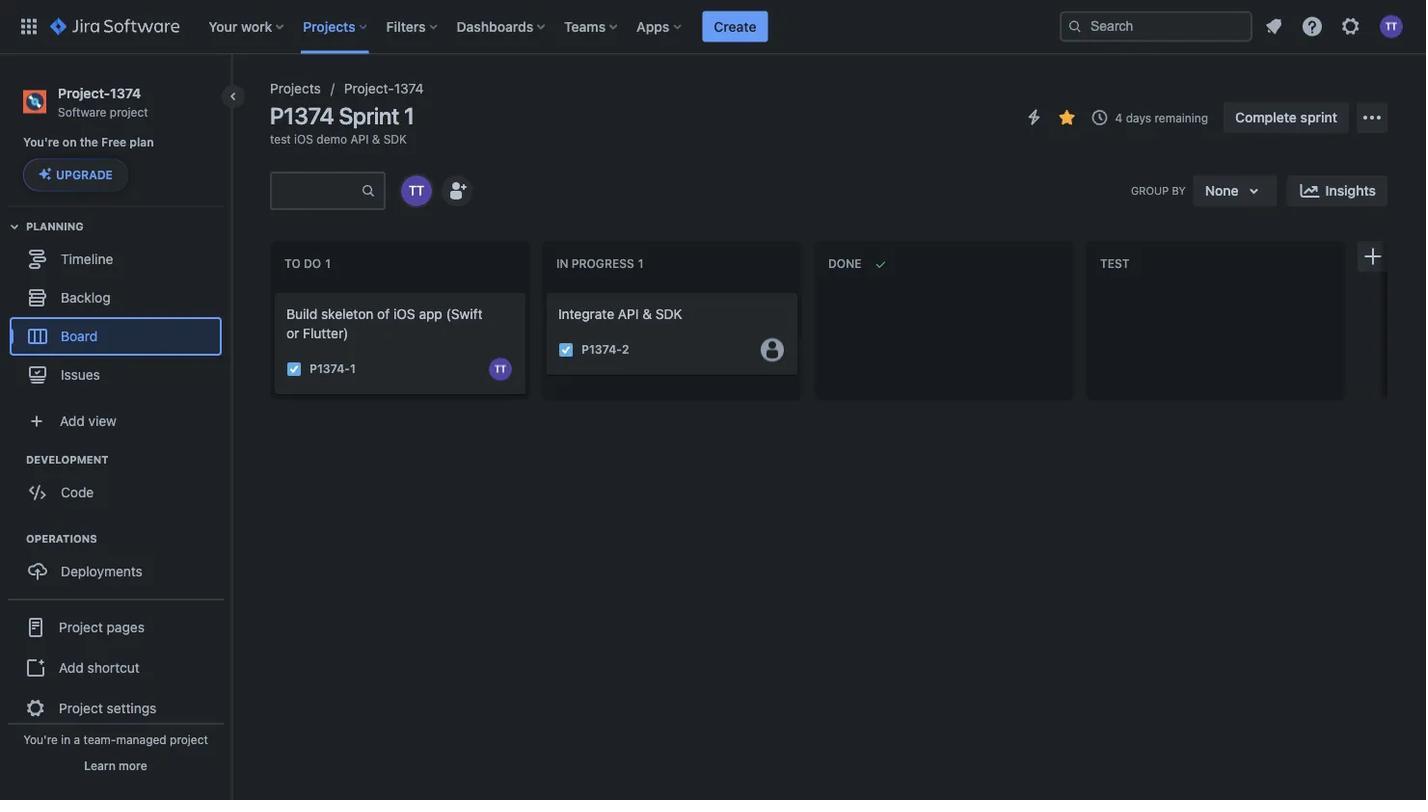 Task type: describe. For each thing, give the bounding box(es) containing it.
skeleton
[[321, 306, 374, 322]]

team-
[[84, 733, 116, 746]]

issues link
[[10, 355, 222, 394]]

deployments link
[[10, 552, 222, 591]]

your work
[[209, 18, 272, 34]]

project settings link
[[8, 687, 224, 729]]

add people image
[[446, 179, 469, 203]]

board
[[61, 328, 98, 344]]

task image
[[558, 342, 574, 358]]

assignee: terry turtle image
[[489, 358, 512, 381]]

sprint
[[1301, 109, 1338, 125]]

primary element
[[12, 0, 1060, 54]]

project- for project-1374
[[344, 81, 394, 96]]

you're for you're on the free plan
[[23, 136, 59, 149]]

free
[[101, 136, 126, 149]]

to do element
[[284, 257, 335, 271]]

issues
[[61, 366, 100, 382]]

code link
[[10, 473, 222, 511]]

complete
[[1235, 109, 1297, 125]]

upgrade
[[56, 168, 113, 182]]

project pages link
[[8, 606, 224, 648]]

4
[[1115, 111, 1123, 124]]

add shortcut
[[59, 660, 140, 676]]

on
[[63, 136, 77, 149]]

p1374-2
[[582, 343, 629, 357]]

project-1374
[[344, 81, 424, 96]]

star p1374 board image
[[1056, 106, 1079, 129]]

settings
[[107, 700, 157, 716]]

4 days remaining image
[[1088, 106, 1112, 129]]

timeline
[[61, 251, 113, 267]]

software
[[58, 105, 106, 118]]

test ios demo api & sdk element
[[270, 131, 407, 147]]

you're on the free plan
[[23, 136, 154, 149]]

projects for projects dropdown button
[[303, 18, 356, 34]]

project- for project-1374 software project
[[58, 85, 110, 101]]

project-1374 link
[[344, 77, 424, 100]]

p1374-2 link
[[582, 342, 629, 358]]

development
[[26, 453, 108, 466]]

2
[[622, 343, 629, 357]]

projects button
[[297, 11, 375, 42]]

sprint
[[339, 102, 399, 129]]

managed
[[116, 733, 167, 746]]

test
[[270, 132, 291, 146]]

done
[[828, 257, 862, 271]]

ios inside p1374 sprint 1 test ios demo api & sdk
[[294, 132, 313, 146]]

insights
[[1326, 183, 1376, 199]]

group by
[[1131, 184, 1186, 197]]

test
[[1100, 257, 1130, 271]]

more
[[119, 759, 147, 772]]

progress
[[572, 257, 634, 271]]

integrate api & sdk
[[558, 306, 683, 322]]

learn more
[[84, 759, 147, 772]]

operations
[[26, 532, 97, 545]]

add for add view
[[60, 413, 85, 429]]

build skeleton of ios app (swift or flutter)
[[286, 306, 483, 341]]

integrate
[[558, 306, 614, 322]]

development group
[[10, 452, 230, 517]]

you're for you're in a team-managed project
[[23, 733, 58, 746]]

insights image
[[1299, 179, 1322, 203]]

the
[[80, 136, 98, 149]]

in progress
[[556, 257, 634, 271]]

group
[[1131, 184, 1169, 197]]

1 vertical spatial project
[[170, 733, 208, 746]]

more image
[[1361, 106, 1384, 129]]

none button
[[1194, 176, 1277, 206]]

sdk inside p1374 sprint 1 test ios demo api & sdk
[[384, 132, 407, 146]]

automations menu button icon image
[[1023, 106, 1046, 129]]

planning
[[26, 220, 84, 232]]

complete sprint button
[[1224, 102, 1349, 133]]

dashboards button
[[451, 11, 553, 42]]

your work button
[[203, 11, 291, 42]]

create button
[[702, 11, 768, 42]]

teams
[[564, 18, 606, 34]]

teams button
[[559, 11, 625, 42]]

4 days remaining
[[1115, 111, 1208, 124]]

Search this board text field
[[272, 174, 361, 208]]

1 vertical spatial 1
[[350, 362, 356, 376]]

project for project pages
[[59, 619, 103, 635]]

to do
[[284, 257, 321, 271]]

operations image
[[3, 527, 26, 550]]

project for project settings
[[59, 700, 103, 716]]

backlog
[[61, 289, 111, 305]]

days
[[1126, 111, 1152, 124]]

pages
[[107, 619, 145, 635]]

code
[[61, 484, 94, 500]]

project inside 'project-1374 software project'
[[110, 105, 148, 118]]

task image
[[286, 361, 302, 377]]

apps button
[[631, 11, 689, 42]]

p1374- for build
[[310, 362, 350, 376]]

by
[[1172, 184, 1186, 197]]

create
[[714, 18, 757, 34]]

1374 for project-1374 software project
[[110, 85, 141, 101]]

a
[[74, 733, 80, 746]]

1 horizontal spatial &
[[643, 306, 652, 322]]

build
[[286, 306, 317, 322]]

in
[[61, 733, 71, 746]]



Task type: locate. For each thing, give the bounding box(es) containing it.
1374 up free at the top left of page
[[110, 85, 141, 101]]

you're left on
[[23, 136, 59, 149]]

0 vertical spatial &
[[372, 132, 380, 146]]

operations group
[[10, 531, 230, 596]]

upgrade button
[[24, 159, 127, 190]]

learn
[[84, 759, 116, 772]]

app
[[419, 306, 443, 322]]

project pages
[[59, 619, 145, 635]]

& down sprint
[[372, 132, 380, 146]]

project right managed
[[170, 733, 208, 746]]

project up 'add shortcut'
[[59, 619, 103, 635]]

1374 up sprint
[[394, 81, 424, 96]]

sdk right integrate
[[656, 306, 683, 322]]

0 horizontal spatial p1374-
[[310, 362, 350, 376]]

1 horizontal spatial 1
[[404, 102, 415, 129]]

1
[[404, 102, 415, 129], [350, 362, 356, 376]]

0 vertical spatial you're
[[23, 136, 59, 149]]

0 vertical spatial api
[[351, 132, 369, 146]]

you're in a team-managed project
[[23, 733, 208, 746]]

complete sprint
[[1235, 109, 1338, 125]]

0 horizontal spatial project
[[110, 105, 148, 118]]

1 vertical spatial add
[[59, 660, 84, 676]]

your profile and settings image
[[1380, 15, 1403, 38]]

banner
[[0, 0, 1426, 54]]

remaining
[[1155, 111, 1208, 124]]

demo
[[317, 132, 347, 146]]

0 vertical spatial 1
[[404, 102, 415, 129]]

learn more button
[[84, 758, 147, 773]]

(swift
[[446, 306, 483, 322]]

insights button
[[1287, 176, 1388, 206]]

search image
[[1068, 19, 1083, 34]]

of
[[377, 306, 390, 322]]

project inside project settings link
[[59, 700, 103, 716]]

ios down the p1374
[[294, 132, 313, 146]]

notifications image
[[1262, 15, 1286, 38]]

0 vertical spatial sdk
[[384, 132, 407, 146]]

planning image
[[3, 214, 26, 238]]

p1374-1 link
[[310, 361, 356, 377]]

project- inside 'project-1374 software project'
[[58, 85, 110, 101]]

1 horizontal spatial sdk
[[656, 306, 683, 322]]

view
[[88, 413, 117, 429]]

1 vertical spatial projects
[[270, 81, 321, 96]]

1 horizontal spatial project
[[170, 733, 208, 746]]

1 vertical spatial project
[[59, 700, 103, 716]]

0 vertical spatial project
[[59, 619, 103, 635]]

board link
[[10, 317, 222, 355]]

shortcut
[[87, 660, 140, 676]]

ios inside the build skeleton of ios app (swift or flutter)
[[393, 306, 415, 322]]

0 vertical spatial p1374-
[[582, 343, 622, 357]]

project-1374 software project
[[58, 85, 148, 118]]

2 you're from the top
[[23, 733, 58, 746]]

p1374-
[[582, 343, 622, 357], [310, 362, 350, 376]]

project up a
[[59, 700, 103, 716]]

p1374
[[270, 102, 334, 129]]

2 project from the top
[[59, 700, 103, 716]]

in progress element
[[556, 257, 648, 271]]

projects
[[303, 18, 356, 34], [270, 81, 321, 96]]

settings image
[[1340, 15, 1363, 38]]

Search field
[[1060, 11, 1253, 42]]

api up the 2
[[618, 306, 639, 322]]

p1374- right task icon
[[310, 362, 350, 376]]

timeline link
[[10, 239, 222, 278]]

1 vertical spatial &
[[643, 306, 652, 322]]

sdk
[[384, 132, 407, 146], [656, 306, 683, 322]]

filters
[[386, 18, 426, 34]]

0 horizontal spatial sdk
[[384, 132, 407, 146]]

1 horizontal spatial 1374
[[394, 81, 424, 96]]

p1374- right task image
[[582, 343, 622, 357]]

jira software image
[[50, 15, 180, 38], [50, 15, 180, 38]]

development image
[[3, 448, 26, 471]]

0 horizontal spatial 1374
[[110, 85, 141, 101]]

add left view
[[60, 413, 85, 429]]

in
[[556, 257, 568, 271]]

add view
[[60, 413, 117, 429]]

sdk down sprint
[[384, 132, 407, 146]]

1 vertical spatial you're
[[23, 733, 58, 746]]

you're left in on the bottom of page
[[23, 733, 58, 746]]

or
[[286, 325, 299, 341]]

appswitcher icon image
[[17, 15, 41, 38]]

p1374- for integrate
[[582, 343, 622, 357]]

&
[[372, 132, 380, 146], [643, 306, 652, 322]]

1 horizontal spatial project-
[[344, 81, 394, 96]]

projects up the p1374
[[270, 81, 321, 96]]

api inside p1374 sprint 1 test ios demo api & sdk
[[351, 132, 369, 146]]

1 horizontal spatial api
[[618, 306, 639, 322]]

add shortcut button
[[8, 648, 224, 687]]

project inside project pages link
[[59, 619, 103, 635]]

1 horizontal spatial p1374-
[[582, 343, 622, 357]]

projects inside dropdown button
[[303, 18, 356, 34]]

& right integrate
[[643, 306, 652, 322]]

0 vertical spatial add
[[60, 413, 85, 429]]

add for add shortcut
[[59, 660, 84, 676]]

0 vertical spatial ios
[[294, 132, 313, 146]]

deployments
[[61, 563, 143, 579]]

ios right of
[[393, 306, 415, 322]]

help image
[[1301, 15, 1324, 38]]

group containing project pages
[[8, 598, 224, 735]]

1374
[[394, 81, 424, 96], [110, 85, 141, 101]]

dashboards
[[457, 18, 533, 34]]

0 horizontal spatial &
[[372, 132, 380, 146]]

& inside p1374 sprint 1 test ios demo api & sdk
[[372, 132, 380, 146]]

1 you're from the top
[[23, 136, 59, 149]]

apps
[[637, 18, 670, 34]]

api down sprint
[[351, 132, 369, 146]]

0 horizontal spatial api
[[351, 132, 369, 146]]

0 horizontal spatial 1
[[350, 362, 356, 376]]

your
[[209, 18, 238, 34]]

to
[[284, 257, 301, 271]]

add
[[60, 413, 85, 429], [59, 660, 84, 676]]

projects up the projects link
[[303, 18, 356, 34]]

api
[[351, 132, 369, 146], [618, 306, 639, 322]]

p1374-1
[[310, 362, 356, 376]]

unassigned image
[[761, 338, 784, 361]]

project- up sprint
[[344, 81, 394, 96]]

p1374 sprint 1 test ios demo api & sdk
[[270, 102, 415, 146]]

1 horizontal spatial ios
[[393, 306, 415, 322]]

project
[[110, 105, 148, 118], [170, 733, 208, 746]]

ios
[[294, 132, 313, 146], [393, 306, 415, 322]]

filters button
[[381, 11, 445, 42]]

1 vertical spatial sdk
[[656, 306, 683, 322]]

do
[[304, 257, 321, 271]]

create column image
[[1362, 245, 1385, 268]]

0 horizontal spatial ios
[[294, 132, 313, 146]]

work
[[241, 18, 272, 34]]

project up 'plan' at the top of page
[[110, 105, 148, 118]]

backlog link
[[10, 278, 222, 317]]

add inside button
[[59, 660, 84, 676]]

1374 inside 'project-1374 software project'
[[110, 85, 141, 101]]

1 vertical spatial p1374-
[[310, 362, 350, 376]]

1 project from the top
[[59, 619, 103, 635]]

1374 for project-1374
[[394, 81, 424, 96]]

none
[[1205, 183, 1239, 199]]

group
[[8, 598, 224, 735]]

1 down project-1374 link
[[404, 102, 415, 129]]

banner containing your work
[[0, 0, 1426, 54]]

projects link
[[270, 77, 321, 100]]

planning group
[[10, 218, 230, 400]]

add inside "dropdown button"
[[60, 413, 85, 429]]

1 vertical spatial api
[[618, 306, 639, 322]]

add left 'shortcut' at bottom
[[59, 660, 84, 676]]

flutter)
[[303, 325, 348, 341]]

terry turtle image
[[401, 176, 432, 206]]

project-
[[344, 81, 394, 96], [58, 85, 110, 101]]

add view button
[[12, 402, 220, 440]]

0 vertical spatial project
[[110, 105, 148, 118]]

1 down skeleton
[[350, 362, 356, 376]]

1 vertical spatial ios
[[393, 306, 415, 322]]

0 vertical spatial projects
[[303, 18, 356, 34]]

0 horizontal spatial project-
[[58, 85, 110, 101]]

projects for the projects link
[[270, 81, 321, 96]]

project- up software
[[58, 85, 110, 101]]

project settings
[[59, 700, 157, 716]]

plan
[[130, 136, 154, 149]]

1 inside p1374 sprint 1 test ios demo api & sdk
[[404, 102, 415, 129]]



Task type: vqa. For each thing, say whether or not it's contained in the screenshot.
More information about the Context fields icon
no



